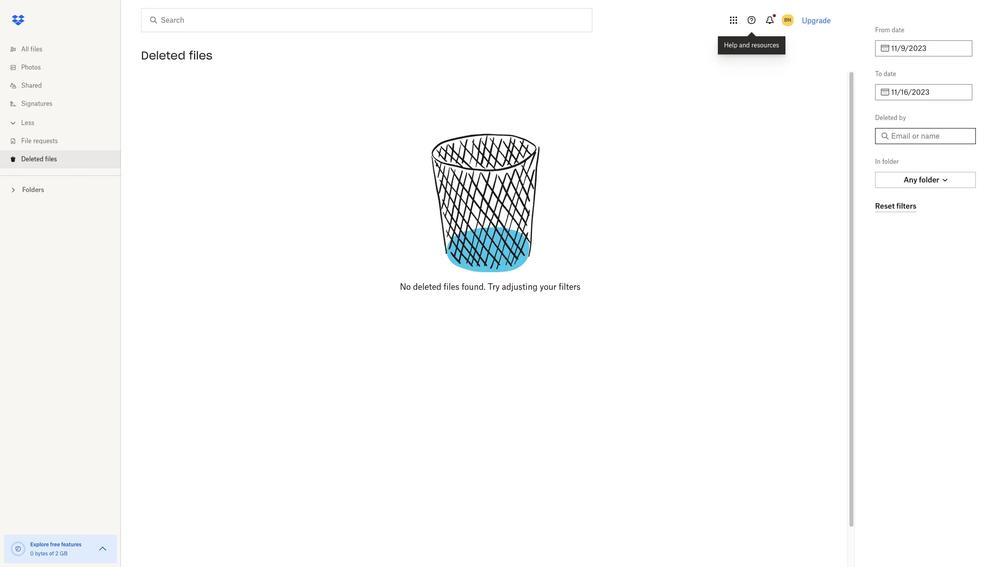 Task type: describe. For each thing, give the bounding box(es) containing it.
less image
[[8, 118, 18, 128]]

files inside list item
[[45, 155, 57, 163]]

folders
[[22, 186, 44, 194]]

to date
[[876, 70, 897, 78]]

To date text field
[[892, 87, 967, 98]]

From date text field
[[892, 43, 967, 54]]

all files link
[[8, 40, 121, 58]]

deleted inside list item
[[21, 155, 44, 163]]

file requests
[[21, 137, 58, 145]]

explore free features 0 bytes of 2 gb
[[30, 541, 82, 556]]

requests
[[33, 137, 58, 145]]

no
[[400, 282, 411, 292]]

deleted by
[[876, 114, 906, 121]]

reset filters
[[876, 201, 917, 210]]

deleted
[[413, 282, 442, 292]]

dropbox image
[[8, 10, 28, 30]]

signatures
[[21, 100, 52, 107]]

folder for in folder
[[883, 158, 899, 165]]

2 horizontal spatial deleted
[[876, 114, 898, 121]]

date for from date
[[892, 26, 905, 34]]

shared
[[21, 82, 42, 89]]

no deleted files found. try adjusting your filters
[[400, 282, 581, 292]]

any folder
[[904, 175, 940, 184]]

shared link
[[8, 77, 121, 95]]

deleted files link
[[8, 150, 121, 168]]

try
[[488, 282, 500, 292]]

found.
[[462, 282, 486, 292]]

filters inside reset filters button
[[897, 201, 917, 210]]

in folder
[[876, 158, 899, 165]]

any folder button
[[876, 172, 976, 188]]

file
[[21, 137, 32, 145]]

less
[[21, 119, 34, 127]]

from date
[[876, 26, 905, 34]]

photos
[[21, 64, 41, 71]]

to
[[876, 70, 882, 78]]

1 horizontal spatial deleted
[[141, 48, 185, 63]]



Task type: vqa. For each thing, say whether or not it's contained in the screenshot.
right up
no



Task type: locate. For each thing, give the bounding box(es) containing it.
0 horizontal spatial deleted
[[21, 155, 44, 163]]

2
[[55, 550, 58, 556]]

0 vertical spatial folder
[[883, 158, 899, 165]]

1 horizontal spatial filters
[[897, 201, 917, 210]]

quota usage element
[[10, 541, 26, 557]]

0 vertical spatial filters
[[897, 201, 917, 210]]

upgrade
[[802, 16, 831, 24]]

date right to
[[884, 70, 897, 78]]

0 vertical spatial deleted
[[141, 48, 185, 63]]

photos link
[[8, 58, 121, 77]]

filters right "reset"
[[897, 201, 917, 210]]

folder
[[883, 158, 899, 165], [919, 175, 940, 184]]

date
[[892, 26, 905, 34], [884, 70, 897, 78]]

1 horizontal spatial deleted files
[[141, 48, 213, 63]]

file requests link
[[8, 132, 121, 150]]

0 vertical spatial deleted files
[[141, 48, 213, 63]]

2 vertical spatial deleted
[[21, 155, 44, 163]]

date right the from
[[892, 26, 905, 34]]

gb
[[60, 550, 68, 556]]

1 vertical spatial date
[[884, 70, 897, 78]]

folders button
[[0, 182, 121, 197]]

from
[[876, 26, 891, 34]]

files
[[31, 45, 42, 53], [189, 48, 213, 63], [45, 155, 57, 163], [444, 282, 460, 292]]

reset
[[876, 201, 895, 210]]

deleted
[[141, 48, 185, 63], [876, 114, 898, 121], [21, 155, 44, 163]]

all
[[21, 45, 29, 53]]

list
[[0, 34, 121, 175]]

explore
[[30, 541, 49, 547]]

bytes
[[35, 550, 48, 556]]

upgrade link
[[802, 16, 831, 24]]

1 horizontal spatial folder
[[919, 175, 940, 184]]

date for to date
[[884, 70, 897, 78]]

free
[[50, 541, 60, 547]]

0 horizontal spatial deleted files
[[21, 155, 57, 163]]

signatures link
[[8, 95, 121, 113]]

filters
[[897, 201, 917, 210], [559, 282, 581, 292]]

your
[[540, 282, 557, 292]]

list containing all files
[[0, 34, 121, 175]]

1 vertical spatial filters
[[559, 282, 581, 292]]

of
[[49, 550, 54, 556]]

folder inside any folder button
[[919, 175, 940, 184]]

bn button
[[780, 12, 796, 28]]

folder right any
[[919, 175, 940, 184]]

0
[[30, 550, 34, 556]]

Deleted by text field
[[892, 131, 970, 142]]

deleted files inside the deleted files link
[[21, 155, 57, 163]]

features
[[61, 541, 82, 547]]

in
[[876, 158, 881, 165]]

any
[[904, 175, 918, 184]]

reset filters button
[[876, 200, 917, 212]]

1 vertical spatial folder
[[919, 175, 940, 184]]

filters right your
[[559, 282, 581, 292]]

deleted files list item
[[0, 150, 121, 168]]

0 vertical spatial date
[[892, 26, 905, 34]]

folder right in
[[883, 158, 899, 165]]

bn
[[785, 17, 792, 23]]

Search text field
[[161, 15, 572, 26]]

adjusting
[[502, 282, 538, 292]]

1 vertical spatial deleted
[[876, 114, 898, 121]]

1 vertical spatial deleted files
[[21, 155, 57, 163]]

by
[[900, 114, 906, 121]]

all files
[[21, 45, 42, 53]]

deleted files
[[141, 48, 213, 63], [21, 155, 57, 163]]

folder for any folder
[[919, 175, 940, 184]]

0 horizontal spatial folder
[[883, 158, 899, 165]]

0 horizontal spatial filters
[[559, 282, 581, 292]]



